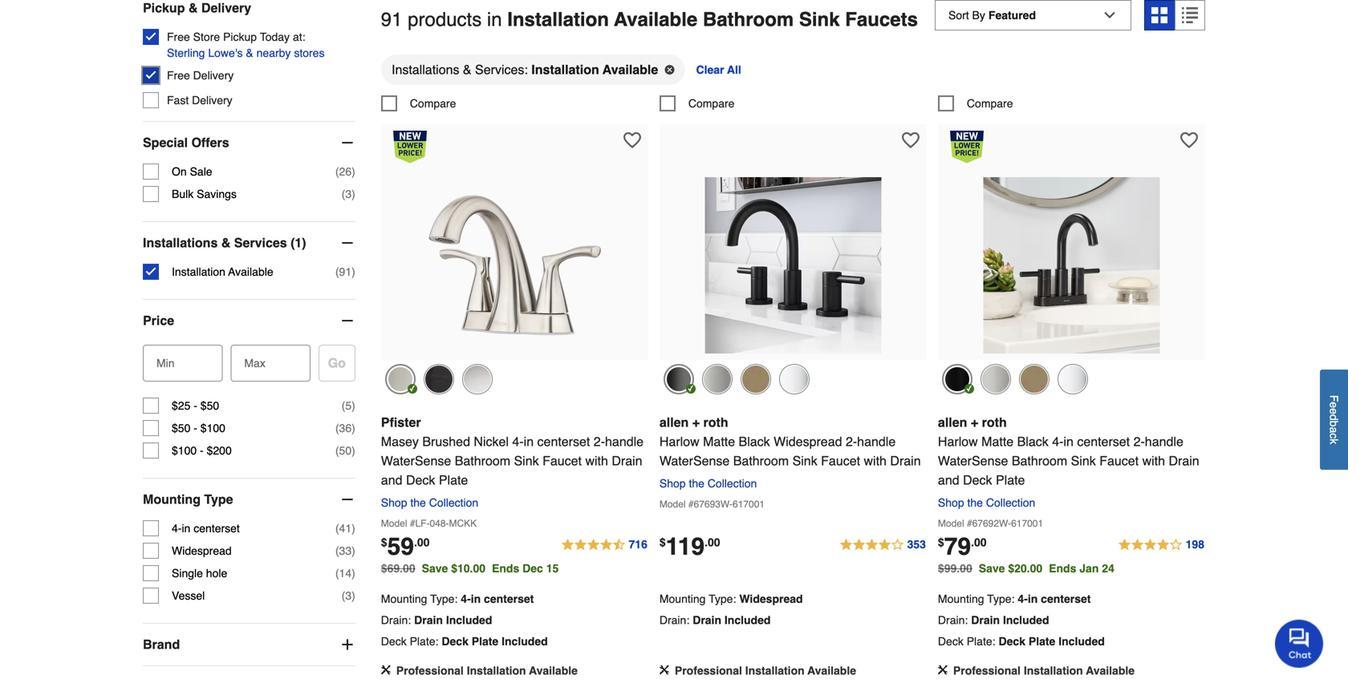 Task type: locate. For each thing, give the bounding box(es) containing it.
2 + from the left
[[971, 415, 978, 430]]

4 stars image up ends jan 24 element
[[1118, 536, 1205, 555]]

& for pickup & delivery
[[189, 0, 198, 15]]

2 heart outline image from the left
[[902, 132, 920, 149]]

1 horizontal spatial $
[[660, 536, 666, 549]]

minus image for special offers
[[339, 135, 355, 151]]

allen down matte black image on the right of the page
[[938, 415, 967, 430]]

included down ends dec 15 element
[[502, 636, 548, 648]]

0 vertical spatial installations
[[392, 62, 459, 77]]

brushed nickel pvd image
[[702, 364, 733, 395]]

2 with from the left
[[864, 454, 887, 469]]

go
[[328, 356, 346, 371]]

4 stars image for 119
[[839, 536, 927, 555]]

3 ) from the top
[[352, 266, 355, 279]]

0 horizontal spatial +
[[692, 415, 700, 430]]

model for harlow matte black widespread 2-handle watersense bathroom sink faucet with drain
[[660, 499, 686, 510]]

2 polished chrome image from the left
[[779, 364, 810, 395]]

with for centerset
[[585, 454, 608, 469]]

2 horizontal spatial compare
[[967, 97, 1013, 110]]

compare inside 1003092546 element
[[688, 97, 735, 110]]

$ inside $ 59 .00
[[381, 536, 387, 549]]

1 vertical spatial $100
[[172, 445, 197, 458]]

allen
[[660, 415, 689, 430], [938, 415, 967, 430]]

2 horizontal spatial shop the collection
[[938, 497, 1036, 510]]

1 vertical spatial $50
[[172, 422, 190, 435]]

1 horizontal spatial shop
[[660, 477, 686, 490]]

( 3 )
[[342, 188, 355, 201], [342, 590, 355, 603]]

91 products in installation available bathroom sink faucets
[[381, 8, 918, 31]]

2 horizontal spatial watersense
[[938, 454, 1008, 469]]

professional for first assembly icon
[[396, 665, 464, 678]]

1 horizontal spatial harlow
[[938, 434, 978, 449]]

sink inside allen + roth harlow matte black 4-in centerset 2-handle watersense bathroom sink faucet with drain and deck plate
[[1071, 454, 1096, 469]]

minus image up 'go'
[[339, 313, 355, 329]]

2-
[[594, 434, 605, 449], [846, 434, 857, 449], [1134, 434, 1145, 449]]

2 horizontal spatial #
[[967, 518, 972, 530]]

faucet inside pfister masey brushed nickel 4-in centerset 2-handle watersense bathroom sink faucet with drain and deck plate
[[543, 454, 582, 469]]

0 horizontal spatial drain: drain included
[[381, 614, 492, 627]]

1 mounting type: 4-in centerset from the left
[[381, 593, 534, 606]]

.00 inside $ 119 .00
[[705, 536, 720, 549]]

0 horizontal spatial pickup
[[143, 0, 185, 15]]

2- inside allen + roth harlow matte black widespread 2-handle watersense bathroom sink faucet with drain
[[846, 434, 857, 449]]

lf-
[[415, 518, 430, 530]]

widespread
[[774, 434, 842, 449], [172, 545, 232, 558], [739, 593, 803, 606]]

3 handle from the left
[[1145, 434, 1184, 449]]

0 horizontal spatial handle
[[605, 434, 644, 449]]

1 horizontal spatial drain: drain included
[[660, 614, 771, 627]]

1 vertical spatial 617001
[[1011, 518, 1043, 530]]

2 vertical spatial delivery
[[192, 94, 232, 107]]

heart outline image
[[623, 132, 641, 149], [902, 132, 920, 149]]

10 ) from the top
[[352, 590, 355, 603]]

clear
[[696, 63, 724, 76]]

polished chrome image up allen + roth harlow matte black widespread 2-handle watersense bathroom sink faucet with drain
[[779, 364, 810, 395]]

list box containing installations & services:
[[381, 54, 1205, 95]]

shop the collection link for harlow matte black 4-in centerset 2-handle watersense bathroom sink faucet with drain and deck plate
[[938, 497, 1042, 510]]

$ right 716
[[660, 536, 666, 549]]

shop up 79
[[938, 497, 964, 510]]

1 horizontal spatial compare
[[688, 97, 735, 110]]

f e e d b a c k button
[[1320, 370, 1348, 470]]

1 black from the left
[[739, 434, 770, 449]]

watersense up model # 67693w-617001
[[660, 454, 730, 469]]

1 vertical spatial delivery
[[193, 69, 234, 82]]

) for $25 - $50
[[352, 400, 355, 413]]

shop for harlow matte black 4-in centerset 2-handle watersense bathroom sink faucet with drain and deck plate
[[938, 497, 964, 510]]

( 3 ) for vessel
[[342, 590, 355, 603]]

plate down savings save $20.00 element
[[1029, 636, 1056, 648]]

shop the collection link up model # 67693w-617001
[[660, 477, 763, 490]]

2 horizontal spatial polished chrome image
[[1058, 364, 1088, 395]]

matte inside allen + roth harlow matte black 4-in centerset 2-handle watersense bathroom sink faucet with drain and deck plate
[[982, 434, 1014, 449]]

3 drain: from the left
[[938, 614, 968, 627]]

new lower price image
[[393, 131, 427, 163]]

plate: right the plus image
[[410, 636, 439, 648]]

1 vertical spatial ( 3 )
[[342, 590, 355, 603]]

1 vertical spatial installations
[[143, 236, 218, 250]]

matte down brushed nickel pvd icon
[[703, 434, 735, 449]]

0 horizontal spatial 617001
[[733, 499, 765, 510]]

allen inside allen + roth harlow matte black widespread 2-handle watersense bathroom sink faucet with drain
[[660, 415, 689, 430]]

0 horizontal spatial save
[[422, 562, 448, 575]]

clear all
[[696, 63, 741, 76]]

1 2- from the left
[[594, 434, 605, 449]]

-
[[194, 400, 197, 413], [194, 422, 197, 435], [200, 445, 204, 458]]

products
[[408, 8, 482, 31]]

$10.00
[[451, 562, 486, 575]]

2 black from the left
[[1017, 434, 1049, 449]]

0 vertical spatial 617001
[[733, 499, 765, 510]]

allen + roth harlow matte black widespread 2-handle watersense bathroom sink faucet with drain image
[[705, 177, 882, 354]]

installations down bulk
[[143, 236, 218, 250]]

617001
[[733, 499, 765, 510], [1011, 518, 1043, 530]]

$50 up $50 - $100
[[200, 400, 219, 413]]

installations for installations & services: installation available
[[392, 62, 459, 77]]

617001 up $99.00 save $20.00 ends jan 24
[[1011, 518, 1043, 530]]

savings save $10.00 element
[[422, 562, 565, 575]]

watersense up the model # 67692w-617001
[[938, 454, 1008, 469]]

drain: down $69.00
[[381, 614, 411, 627]]

1 3 from the top
[[345, 188, 352, 201]]

1 4 stars image from the left
[[839, 536, 927, 555]]

3 faucet from the left
[[1100, 454, 1139, 469]]

plate:
[[410, 636, 439, 648], [967, 636, 996, 648]]

plate inside pfister masey brushed nickel 4-in centerset 2-handle watersense bathroom sink faucet with drain and deck plate
[[439, 473, 468, 488]]

0 vertical spatial ( 3 )
[[342, 188, 355, 201]]

installations for installations & services (1)
[[143, 236, 218, 250]]

2 save from the left
[[979, 562, 1005, 575]]

1 horizontal spatial mounting type: 4-in centerset
[[938, 593, 1091, 606]]

2 horizontal spatial assembly image
[[938, 666, 948, 675]]

minus image up ( 91 )
[[339, 235, 355, 251]]

and inside pfister masey brushed nickel 4-in centerset 2-handle watersense bathroom sink faucet with drain and deck plate
[[381, 473, 402, 488]]

installation available
[[172, 266, 273, 279]]

1 horizontal spatial professional installation available
[[675, 665, 856, 678]]

plate down savings save $10.00 element
[[472, 636, 499, 648]]

( 41 )
[[335, 523, 355, 535]]

minus image
[[339, 135, 355, 151], [339, 235, 355, 251], [339, 313, 355, 329], [339, 492, 355, 508]]

0 horizontal spatial with
[[585, 454, 608, 469]]

delivery down free delivery at the left
[[192, 94, 232, 107]]

( 3 ) down 14
[[342, 590, 355, 603]]

compare
[[410, 97, 456, 110], [688, 97, 735, 110], [967, 97, 1013, 110]]

1 minus image from the top
[[339, 135, 355, 151]]

1 brushed gold image from the left
[[741, 364, 771, 395]]

$100 down $50 - $100
[[172, 445, 197, 458]]

0 horizontal spatial the
[[410, 497, 426, 510]]

4 minus image from the top
[[339, 492, 355, 508]]

type:
[[430, 593, 458, 606], [709, 593, 736, 606], [987, 593, 1015, 606]]

8 ) from the top
[[352, 545, 355, 558]]

2 horizontal spatial the
[[967, 497, 983, 510]]

deck plate: deck plate included down $20.00
[[938, 636, 1105, 648]]

& up the store on the left top of page
[[189, 0, 198, 15]]

0 horizontal spatial polished chrome image
[[462, 364, 493, 395]]

1 vertical spatial pickup
[[223, 31, 257, 43]]

professional for second assembly icon from the left
[[675, 665, 742, 678]]

shop the collection link up the model # 67692w-617001
[[938, 497, 1042, 510]]

$ for 59
[[381, 536, 387, 549]]

617001 down allen + roth harlow matte black widespread 2-handle watersense bathroom sink faucet with drain
[[733, 499, 765, 510]]

.00 down model # 67693w-617001
[[705, 536, 720, 549]]

2- inside pfister masey brushed nickel 4-in centerset 2-handle watersense bathroom sink faucet with drain and deck plate
[[594, 434, 605, 449]]

ends left dec
[[492, 562, 519, 575]]

2 .00 from the left
[[705, 536, 720, 549]]

deck right the plus image
[[381, 636, 407, 648]]

brushed gold image for brushed nickel pvd image
[[1019, 364, 1050, 395]]

4 stars image
[[839, 536, 927, 555], [1118, 536, 1205, 555]]

2 horizontal spatial with
[[1142, 454, 1165, 469]]

5
[[345, 400, 352, 413]]

shop the collection for allen + roth harlow matte black widespread 2-handle watersense bathroom sink faucet with drain
[[660, 477, 757, 490]]

7 ) from the top
[[352, 523, 355, 535]]

2 horizontal spatial model
[[938, 518, 964, 530]]

faucet for centerset
[[543, 454, 582, 469]]

drain: down mounting type: widespread
[[660, 614, 690, 627]]

0 horizontal spatial professional
[[396, 665, 464, 678]]

collection for harlow matte black 4-in centerset 2-handle watersense bathroom sink faucet with drain and deck plate
[[986, 497, 1036, 510]]

3 .00 from the left
[[971, 536, 987, 549]]

mounting type: widespread
[[660, 593, 803, 606]]

2- for widespread
[[846, 434, 857, 449]]

3 compare from the left
[[967, 97, 1013, 110]]

with inside allen + roth harlow matte black widespread 2-handle watersense bathroom sink faucet with drain
[[864, 454, 887, 469]]

1 horizontal spatial pickup
[[223, 31, 257, 43]]

15
[[546, 562, 559, 575]]

1 .00 from the left
[[414, 536, 430, 549]]

) for vessel
[[352, 590, 355, 603]]

watersense for +
[[660, 454, 730, 469]]

2 horizontal spatial drain: drain included
[[938, 614, 1049, 627]]

stores
[[294, 47, 325, 59]]

( for $100 - $200
[[335, 445, 339, 458]]

compare for 1003092546 element
[[688, 97, 735, 110]]

1 handle from the left
[[605, 434, 644, 449]]

1 + from the left
[[692, 415, 700, 430]]

4 ) from the top
[[352, 400, 355, 413]]

2 mounting type: 4-in centerset from the left
[[938, 593, 1091, 606]]

minus image inside price button
[[339, 313, 355, 329]]

2 vertical spatial -
[[200, 445, 204, 458]]

masey
[[381, 434, 419, 449]]

#
[[688, 499, 694, 510], [410, 518, 415, 530], [967, 518, 972, 530]]

offers
[[191, 135, 229, 150]]

9 ) from the top
[[352, 567, 355, 580]]

ends
[[492, 562, 519, 575], [1049, 562, 1077, 575]]

0 vertical spatial -
[[194, 400, 197, 413]]

2 horizontal spatial professional installation available
[[953, 665, 1135, 678]]

2 deck plate: deck plate included from the left
[[938, 636, 1105, 648]]

1 horizontal spatial ends
[[1049, 562, 1077, 575]]

1 and from the left
[[381, 473, 402, 488]]

3 for vessel
[[345, 590, 352, 603]]

( for on sale
[[335, 165, 339, 178]]

4 stars image containing 198
[[1118, 536, 1205, 555]]

matte inside allen + roth harlow matte black widespread 2-handle watersense bathroom sink faucet with drain
[[703, 434, 735, 449]]

save left $10.00
[[422, 562, 448, 575]]

1 horizontal spatial shop the collection link
[[660, 477, 763, 490]]

0 horizontal spatial professional installation available
[[396, 665, 578, 678]]

0 horizontal spatial type:
[[430, 593, 458, 606]]

+
[[692, 415, 700, 430], [971, 415, 978, 430]]

faucet inside allen + roth harlow matte black widespread 2-handle watersense bathroom sink faucet with drain
[[821, 454, 860, 469]]

) for on sale
[[352, 165, 355, 178]]

deck plate: deck plate included down $10.00
[[381, 636, 548, 648]]

4 stars image containing 353
[[839, 536, 927, 555]]

minus image up the ( 41 )
[[339, 492, 355, 508]]

1 horizontal spatial installations
[[392, 62, 459, 77]]

2 horizontal spatial professional
[[953, 665, 1021, 678]]

1 horizontal spatial collection
[[708, 477, 757, 490]]

installations up 1000244317 'element'
[[392, 62, 459, 77]]

0 horizontal spatial compare
[[410, 97, 456, 110]]

roth inside allen + roth harlow matte black 4-in centerset 2-handle watersense bathroom sink faucet with drain and deck plate
[[982, 415, 1007, 430]]

1 horizontal spatial save
[[979, 562, 1005, 575]]

0 vertical spatial $50
[[200, 400, 219, 413]]

collection for masey brushed nickel 4-in centerset 2-handle watersense bathroom sink faucet with drain and deck plate
[[429, 497, 478, 510]]

minus image up 26
[[339, 135, 355, 151]]

roth for allen + roth harlow matte black widespread 2-handle watersense bathroom sink faucet with drain
[[703, 415, 728, 430]]

compare inside 1003092544 element
[[967, 97, 1013, 110]]

2 horizontal spatial type:
[[987, 593, 1015, 606]]

0 horizontal spatial heart outline image
[[623, 132, 641, 149]]

matte down brushed nickel pvd image
[[982, 434, 1014, 449]]

brushed gold image right brushed nickel pvd icon
[[741, 364, 771, 395]]

assembly image
[[381, 666, 391, 675], [660, 666, 669, 675], [938, 666, 948, 675]]

brushed nickel pvd image
[[981, 364, 1011, 395]]

59
[[387, 533, 414, 561]]

centerset inside allen + roth harlow matte black 4-in centerset 2-handle watersense bathroom sink faucet with drain and deck plate
[[1077, 434, 1130, 449]]

watersense down masey at left bottom
[[381, 454, 451, 469]]

new lower price image
[[950, 131, 984, 163]]

2 and from the left
[[938, 473, 960, 488]]

1 horizontal spatial the
[[689, 477, 705, 490]]

2 ( 3 ) from the top
[[342, 590, 355, 603]]

brushed gold image for brushed nickel pvd icon
[[741, 364, 771, 395]]

with
[[585, 454, 608, 469], [864, 454, 887, 469], [1142, 454, 1165, 469]]

free down sterling
[[167, 69, 190, 82]]

shop the collection up model # 67693w-617001
[[660, 477, 757, 490]]

sterling lowe's & nearby stores button
[[167, 45, 325, 61]]

1 allen from the left
[[660, 415, 689, 430]]

6 ) from the top
[[352, 445, 355, 458]]

1 $ from the left
[[381, 536, 387, 549]]

0 horizontal spatial brushed gold image
[[741, 364, 771, 395]]

the up model # 67693w-617001
[[689, 477, 705, 490]]

harlow down matte black icon
[[660, 434, 700, 449]]

1 ( 3 ) from the top
[[342, 188, 355, 201]]

0 horizontal spatial shop
[[381, 497, 407, 510]]

plate: down $99.00
[[967, 636, 996, 648]]

)
[[352, 165, 355, 178], [352, 188, 355, 201], [352, 266, 355, 279], [352, 400, 355, 413], [352, 422, 355, 435], [352, 445, 355, 458], [352, 523, 355, 535], [352, 545, 355, 558], [352, 567, 355, 580], [352, 590, 355, 603]]

1 horizontal spatial 91
[[381, 8, 402, 31]]

1 professional from the left
[[396, 665, 464, 678]]

1 horizontal spatial with
[[864, 454, 887, 469]]

1 horizontal spatial deck plate: deck plate included
[[938, 636, 1105, 648]]

- left '$200'
[[200, 445, 204, 458]]

& up installation available on the left top of the page
[[221, 236, 231, 250]]

( 3 ) down ( 26 ) at the top left
[[342, 188, 355, 201]]

2 minus image from the top
[[339, 235, 355, 251]]

2 allen from the left
[[938, 415, 967, 430]]

harlow inside allen + roth harlow matte black 4-in centerset 2-handle watersense bathroom sink faucet with drain and deck plate
[[938, 434, 978, 449]]

delivery down lowe's
[[193, 69, 234, 82]]

installations inside list box
[[392, 62, 459, 77]]

compare inside 1000244317 'element'
[[410, 97, 456, 110]]

) for $50 - $100
[[352, 422, 355, 435]]

2 assembly image from the left
[[660, 666, 669, 675]]

&
[[189, 0, 198, 15], [246, 47, 253, 59], [463, 62, 472, 77], [221, 236, 231, 250]]

3 polished chrome image from the left
[[1058, 364, 1088, 395]]

0 horizontal spatial watersense
[[381, 454, 451, 469]]

matte black image
[[942, 364, 973, 395]]

.00 for 119
[[705, 536, 720, 549]]

deck
[[406, 473, 435, 488], [963, 473, 992, 488], [381, 636, 407, 648], [442, 636, 469, 648], [938, 636, 964, 648], [999, 636, 1026, 648]]

2 faucet from the left
[[821, 454, 860, 469]]

1 assembly image from the left
[[381, 666, 391, 675]]

1 horizontal spatial model
[[660, 499, 686, 510]]

1 free from the top
[[167, 31, 190, 43]]

watersense for masey
[[381, 454, 451, 469]]

2 matte from the left
[[982, 434, 1014, 449]]

2 horizontal spatial $
[[938, 536, 944, 549]]

brushed gold image
[[741, 364, 771, 395], [1019, 364, 1050, 395]]

in inside pfister masey brushed nickel 4-in centerset 2-handle watersense bathroom sink faucet with drain and deck plate
[[524, 434, 534, 449]]

+ down matte black icon
[[692, 415, 700, 430]]

1 horizontal spatial handle
[[857, 434, 896, 449]]

roth
[[703, 415, 728, 430], [982, 415, 1007, 430]]

4- inside pfister masey brushed nickel 4-in centerset 2-handle watersense bathroom sink faucet with drain and deck plate
[[512, 434, 524, 449]]

type: down $20.00
[[987, 593, 1015, 606]]

- right $25
[[194, 400, 197, 413]]

compare down clear
[[688, 97, 735, 110]]

1 compare from the left
[[410, 97, 456, 110]]

617001 for watersense
[[1011, 518, 1043, 530]]

installation
[[507, 8, 609, 31], [532, 62, 599, 77], [172, 266, 225, 279], [467, 665, 526, 678], [745, 665, 805, 678], [1024, 665, 1083, 678]]

compare for 1000244317 'element'
[[410, 97, 456, 110]]

2 4 stars image from the left
[[1118, 536, 1205, 555]]

free for free store pickup today at:
[[167, 31, 190, 43]]

0 horizontal spatial #
[[410, 518, 415, 530]]

$99.00 save $20.00 ends jan 24
[[938, 562, 1115, 575]]

drain: drain included down mounting type: widespread
[[660, 614, 771, 627]]

3 2- from the left
[[1134, 434, 1145, 449]]

harlow inside allen + roth harlow matte black widespread 2-handle watersense bathroom sink faucet with drain
[[660, 434, 700, 449]]

1 heart outline image from the left
[[623, 132, 641, 149]]

model
[[660, 499, 686, 510], [381, 518, 407, 530], [938, 518, 964, 530]]

2 handle from the left
[[857, 434, 896, 449]]

2 watersense from the left
[[660, 454, 730, 469]]

2 horizontal spatial shop the collection link
[[938, 497, 1042, 510]]

black inside allen + roth harlow matte black 4-in centerset 2-handle watersense bathroom sink faucet with drain and deck plate
[[1017, 434, 1049, 449]]

bathroom up model # 67693w-617001
[[733, 454, 789, 469]]

3 down ( 26 ) at the top left
[[345, 188, 352, 201]]

2 drain: from the left
[[660, 614, 690, 627]]

2 2- from the left
[[846, 434, 857, 449]]

1 horizontal spatial matte
[[982, 434, 1014, 449]]

2 brushed gold image from the left
[[1019, 364, 1050, 395]]

1 ends from the left
[[492, 562, 519, 575]]

allen + roth harlow matte black 4-in centerset 2-handle watersense bathroom sink faucet with drain and deck plate image
[[984, 177, 1160, 354]]

type: down $ 119 .00
[[709, 593, 736, 606]]

+ down matte black image on the right of the page
[[971, 415, 978, 430]]

minus image for price
[[339, 313, 355, 329]]

handle inside pfister masey brushed nickel 4-in centerset 2-handle watersense bathroom sink faucet with drain and deck plate
[[605, 434, 644, 449]]

1 horizontal spatial $100
[[200, 422, 225, 435]]

+ inside allen + roth harlow matte black 4-in centerset 2-handle watersense bathroom sink faucet with drain and deck plate
[[971, 415, 978, 430]]

0 horizontal spatial and
[[381, 473, 402, 488]]

1 horizontal spatial black
[[1017, 434, 1049, 449]]

installations
[[392, 62, 459, 77], [143, 236, 218, 250]]

5 ) from the top
[[352, 422, 355, 435]]

2 horizontal spatial shop
[[938, 497, 964, 510]]

& for installations & services: installation available
[[463, 62, 472, 77]]

2 ) from the top
[[352, 188, 355, 201]]

0 horizontal spatial 2-
[[594, 434, 605, 449]]

handle
[[605, 434, 644, 449], [857, 434, 896, 449], [1145, 434, 1184, 449]]

# for allen + roth harlow matte black widespread 2-handle watersense bathroom sink faucet with drain
[[688, 499, 694, 510]]

price
[[143, 313, 174, 328]]

included
[[446, 614, 492, 627], [725, 614, 771, 627], [1003, 614, 1049, 627], [502, 636, 548, 648], [1059, 636, 1105, 648]]

# up actual price $59.00 element
[[410, 518, 415, 530]]

save
[[422, 562, 448, 575], [979, 562, 1005, 575]]

mounting inside button
[[143, 492, 201, 507]]

2 professional from the left
[[675, 665, 742, 678]]

polished chrome image up allen + roth harlow matte black 4-in centerset 2-handle watersense bathroom sink faucet with drain and deck plate
[[1058, 364, 1088, 395]]

2- for centerset
[[594, 434, 605, 449]]

roth inside allen + roth harlow matte black widespread 2-handle watersense bathroom sink faucet with drain
[[703, 415, 728, 430]]

model # 67692w-617001
[[938, 518, 1043, 530]]

3 drain: drain included from the left
[[938, 614, 1049, 627]]

ends left jan
[[1049, 562, 1077, 575]]

0 horizontal spatial model
[[381, 518, 407, 530]]

$ up was price $69.00 element
[[381, 536, 387, 549]]

shop for harlow matte black widespread 2-handle watersense bathroom sink faucet with drain
[[660, 477, 686, 490]]

( 26 )
[[335, 165, 355, 178]]

1 matte from the left
[[703, 434, 735, 449]]

watersense inside allen + roth harlow matte black widespread 2-handle watersense bathroom sink faucet with drain
[[660, 454, 730, 469]]

3 $ from the left
[[938, 536, 944, 549]]

$25
[[172, 400, 190, 413]]

1 harlow from the left
[[660, 434, 700, 449]]

mounting up 4-in centerset at the bottom of page
[[143, 492, 201, 507]]

delivery for fast delivery
[[192, 94, 232, 107]]

+ inside allen + roth harlow matte black widespread 2-handle watersense bathroom sink faucet with drain
[[692, 415, 700, 430]]

f e e d b a c k
[[1328, 396, 1341, 445]]

1 watersense from the left
[[381, 454, 451, 469]]

2 free from the top
[[167, 69, 190, 82]]

faucet
[[543, 454, 582, 469], [821, 454, 860, 469], [1100, 454, 1139, 469]]

drain inside allen + roth harlow matte black widespread 2-handle watersense bathroom sink faucet with drain
[[890, 454, 921, 469]]

plate down brushed
[[439, 473, 468, 488]]

.00 down the model # 67692w-617001
[[971, 536, 987, 549]]

1 horizontal spatial 2-
[[846, 434, 857, 449]]

minus image for mounting type
[[339, 492, 355, 508]]

shop the collection link
[[660, 477, 763, 490], [381, 497, 485, 510], [938, 497, 1042, 510]]

2 compare from the left
[[688, 97, 735, 110]]

available
[[614, 8, 698, 31], [603, 62, 658, 77], [228, 266, 273, 279], [529, 665, 578, 678], [808, 665, 856, 678], [1086, 665, 1135, 678]]

shop the collection for pfister masey brushed nickel 4-in centerset 2-handle watersense bathroom sink faucet with drain and deck plate
[[381, 497, 478, 510]]

harlow down matte black image on the right of the page
[[938, 434, 978, 449]]

0 horizontal spatial .00
[[414, 536, 430, 549]]

$ inside $ 79 .00
[[938, 536, 944, 549]]

.00 inside $ 79 .00
[[971, 536, 987, 549]]

harlow for harlow matte black 4-in centerset 2-handle watersense bathroom sink faucet with drain and deck plate
[[938, 434, 978, 449]]

) for bulk savings
[[352, 188, 355, 201]]

1 save from the left
[[422, 562, 448, 575]]

1 horizontal spatial roth
[[982, 415, 1007, 430]]

brushed nickel image
[[385, 364, 416, 395]]

all
[[727, 63, 741, 76]]

black inside allen + roth harlow matte black widespread 2-handle watersense bathroom sink faucet with drain
[[739, 434, 770, 449]]

2 horizontal spatial .00
[[971, 536, 987, 549]]

( for widespread
[[335, 545, 339, 558]]

0 horizontal spatial drain:
[[381, 614, 411, 627]]

list box
[[381, 54, 1205, 95]]

handle inside allen + roth harlow matte black widespread 2-handle watersense bathroom sink faucet with drain
[[857, 434, 896, 449]]

allen inside allen + roth harlow matte black 4-in centerset 2-handle watersense bathroom sink faucet with drain and deck plate
[[938, 415, 967, 430]]

with inside pfister masey brushed nickel 4-in centerset 2-handle watersense bathroom sink faucet with drain and deck plate
[[585, 454, 608, 469]]

shop the collection up model # lf-048-mckk
[[381, 497, 478, 510]]

1 horizontal spatial 617001
[[1011, 518, 1043, 530]]

1 with from the left
[[585, 454, 608, 469]]

2 3 from the top
[[345, 590, 352, 603]]

4- inside allen + roth harlow matte black 4-in centerset 2-handle watersense bathroom sink faucet with drain and deck plate
[[1052, 434, 1064, 449]]

1 horizontal spatial faucet
[[821, 454, 860, 469]]

minus image inside special offers button
[[339, 135, 355, 151]]

the up "lf-"
[[410, 497, 426, 510]]

2 $ from the left
[[660, 536, 666, 549]]

bathroom inside allen + roth harlow matte black 4-in centerset 2-handle watersense bathroom sink faucet with drain and deck plate
[[1012, 454, 1068, 469]]

plate
[[439, 473, 468, 488], [996, 473, 1025, 488], [472, 636, 499, 648], [1029, 636, 1056, 648]]

centerset
[[537, 434, 590, 449], [1077, 434, 1130, 449], [194, 523, 240, 535], [484, 593, 534, 606], [1041, 593, 1091, 606]]

handle for widespread
[[857, 434, 896, 449]]

pickup up sterling lowe's & nearby stores button
[[223, 31, 257, 43]]

- down $25 - $50
[[194, 422, 197, 435]]

installations & services (1)
[[143, 236, 306, 250]]

1 ) from the top
[[352, 165, 355, 178]]

0 vertical spatial 3
[[345, 188, 352, 201]]

$100 up '$200'
[[200, 422, 225, 435]]

shop the collection link up model # lf-048-mckk
[[381, 497, 485, 510]]

minus image inside mounting type button
[[339, 492, 355, 508]]

free up sterling
[[167, 31, 190, 43]]

3 with from the left
[[1142, 454, 1165, 469]]

# up actual price $119.00 element
[[688, 499, 694, 510]]

0 horizontal spatial 91
[[339, 266, 352, 279]]

1 horizontal spatial 4 stars image
[[1118, 536, 1205, 555]]

allen down matte black icon
[[660, 415, 689, 430]]

$50
[[200, 400, 219, 413], [172, 422, 190, 435]]

(
[[335, 165, 339, 178], [342, 188, 345, 201], [335, 266, 339, 279], [342, 400, 345, 413], [335, 422, 339, 435], [335, 445, 339, 458], [335, 523, 339, 535], [335, 545, 339, 558], [335, 567, 339, 580], [342, 590, 345, 603]]

0 horizontal spatial mounting type: 4-in centerset
[[381, 593, 534, 606]]

roth for allen + roth harlow matte black 4-in centerset 2-handle watersense bathroom sink faucet with drain and deck plate
[[982, 415, 1007, 430]]

roth down brushed nickel pvd icon
[[703, 415, 728, 430]]

shop the collection link for masey brushed nickel 4-in centerset 2-handle watersense bathroom sink faucet with drain and deck plate
[[381, 497, 485, 510]]

$100
[[200, 422, 225, 435], [172, 445, 197, 458]]

model for masey brushed nickel 4-in centerset 2-handle watersense bathroom sink faucet with drain and deck plate
[[381, 518, 407, 530]]

deck down $99.00
[[938, 636, 964, 648]]

compare up new lower price icon
[[967, 97, 1013, 110]]

shop the collection for allen + roth harlow matte black 4-in centerset 2-handle watersense bathroom sink faucet with drain and deck plate
[[938, 497, 1036, 510]]

drain inside allen + roth harlow matte black 4-in centerset 2-handle watersense bathroom sink faucet with drain and deck plate
[[1169, 454, 1200, 469]]

heart outline image
[[1180, 132, 1198, 149]]

polished chrome image
[[462, 364, 493, 395], [779, 364, 810, 395], [1058, 364, 1088, 395]]

pickup up sterling
[[143, 0, 185, 15]]

2 horizontal spatial 2-
[[1134, 434, 1145, 449]]

the
[[689, 477, 705, 490], [410, 497, 426, 510], [967, 497, 983, 510]]

sink inside allen + roth harlow matte black widespread 2-handle watersense bathroom sink faucet with drain
[[793, 454, 818, 469]]

.00 inside $ 59 .00
[[414, 536, 430, 549]]

0 vertical spatial widespread
[[774, 434, 842, 449]]

$ right 353
[[938, 536, 944, 549]]

4-in centerset
[[172, 523, 240, 535]]

actual price $119.00 element
[[660, 533, 720, 561]]

1 faucet from the left
[[543, 454, 582, 469]]

drain
[[612, 454, 643, 469], [890, 454, 921, 469], [1169, 454, 1200, 469], [414, 614, 443, 627], [693, 614, 722, 627], [971, 614, 1000, 627]]

mounting
[[143, 492, 201, 507], [381, 593, 427, 606], [660, 593, 706, 606], [938, 593, 984, 606]]

( for $50 - $100
[[335, 422, 339, 435]]

0 horizontal spatial shop the collection link
[[381, 497, 485, 510]]

clear all button
[[695, 54, 743, 86]]

& left services:
[[463, 62, 472, 77]]

the up the model # 67692w-617001
[[967, 497, 983, 510]]

1 vertical spatial 3
[[345, 590, 352, 603]]

bathroom down nickel at left
[[455, 454, 510, 469]]

$ inside $ 119 .00
[[660, 536, 666, 549]]

$50 down $25
[[172, 422, 190, 435]]

0 horizontal spatial installations
[[143, 236, 218, 250]]

3 down 14
[[345, 590, 352, 603]]

the for allen + roth harlow matte black 4-in centerset 2-handle watersense bathroom sink faucet with drain and deck plate
[[967, 497, 983, 510]]

mounting down $99.00
[[938, 593, 984, 606]]

delivery
[[201, 0, 251, 15], [193, 69, 234, 82], [192, 94, 232, 107]]

# for allen + roth harlow matte black 4-in centerset 2-handle watersense bathroom sink faucet with drain and deck plate
[[967, 518, 972, 530]]

minus image for installations & services
[[339, 235, 355, 251]]

deck inside pfister masey brushed nickel 4-in centerset 2-handle watersense bathroom sink faucet with drain and deck plate
[[406, 473, 435, 488]]

model up 59
[[381, 518, 407, 530]]

2- inside allen + roth harlow matte black 4-in centerset 2-handle watersense bathroom sink faucet with drain and deck plate
[[1134, 434, 1145, 449]]

1 vertical spatial 91
[[339, 266, 352, 279]]

0 horizontal spatial collection
[[429, 497, 478, 510]]

bathroom
[[703, 8, 794, 31], [455, 454, 510, 469], [733, 454, 789, 469], [1012, 454, 1068, 469]]

shop
[[660, 477, 686, 490], [381, 497, 407, 510], [938, 497, 964, 510]]

0 horizontal spatial $
[[381, 536, 387, 549]]

1 horizontal spatial #
[[688, 499, 694, 510]]

3 watersense from the left
[[938, 454, 1008, 469]]

model up 79
[[938, 518, 964, 530]]

4.5 stars image
[[561, 536, 648, 555]]

2 ends from the left
[[1049, 562, 1077, 575]]

3 type: from the left
[[987, 593, 1015, 606]]

and down masey at left bottom
[[381, 473, 402, 488]]

close circle filled image
[[665, 65, 674, 75]]

( for bulk savings
[[342, 188, 345, 201]]

grid view image
[[1152, 7, 1168, 23]]

shop up model # lf-048-mckk
[[381, 497, 407, 510]]

save for 79
[[979, 562, 1005, 575]]

deck plate: deck plate included
[[381, 636, 548, 648], [938, 636, 1105, 648]]

bulk savings
[[172, 188, 237, 201]]

watersense inside pfister masey brushed nickel 4-in centerset 2-handle watersense bathroom sink faucet with drain and deck plate
[[381, 454, 451, 469]]

$100 - $200
[[172, 445, 232, 458]]

bathroom inside pfister masey brushed nickel 4-in centerset 2-handle watersense bathroom sink faucet with drain and deck plate
[[455, 454, 510, 469]]

type: down $10.00
[[430, 593, 458, 606]]

3
[[345, 188, 352, 201], [345, 590, 352, 603]]

( for vessel
[[342, 590, 345, 603]]

1 horizontal spatial and
[[938, 473, 960, 488]]

2 roth from the left
[[982, 415, 1007, 430]]

3 professional from the left
[[953, 665, 1021, 678]]

1 vertical spatial -
[[194, 422, 197, 435]]

shop up model # 67693w-617001
[[660, 477, 686, 490]]

collection up 67692w-
[[986, 497, 1036, 510]]

e up d
[[1328, 402, 1341, 409]]

& inside button
[[246, 47, 253, 59]]

with inside allen + roth harlow matte black 4-in centerset 2-handle watersense bathroom sink faucet with drain and deck plate
[[1142, 454, 1165, 469]]

2 harlow from the left
[[938, 434, 978, 449]]

bathroom up the model # 67692w-617001
[[1012, 454, 1068, 469]]

119
[[666, 533, 705, 561]]

collection up 67693w-
[[708, 477, 757, 490]]

2 type: from the left
[[709, 593, 736, 606]]

3 minus image from the top
[[339, 313, 355, 329]]

1 roth from the left
[[703, 415, 728, 430]]



Task type: describe. For each thing, give the bounding box(es) containing it.
collection for harlow matte black widespread 2-handle watersense bathroom sink faucet with drain
[[708, 477, 757, 490]]

0 vertical spatial 91
[[381, 8, 402, 31]]

store
[[193, 31, 220, 43]]

max
[[244, 357, 266, 370]]

and inside allen + roth harlow matte black 4-in centerset 2-handle watersense bathroom sink faucet with drain and deck plate
[[938, 473, 960, 488]]

nearby
[[257, 47, 291, 59]]

in inside allen + roth harlow matte black 4-in centerset 2-handle watersense bathroom sink faucet with drain and deck plate
[[1064, 434, 1074, 449]]

included down ends jan 24 element
[[1059, 636, 1105, 648]]

special offers
[[143, 135, 229, 150]]

( for installation available
[[335, 266, 339, 279]]

special offers button
[[143, 122, 355, 164]]

2 drain: drain included from the left
[[660, 614, 771, 627]]

- for $25
[[194, 400, 197, 413]]

$ for 79
[[938, 536, 944, 549]]

model # lf-048-mckk
[[381, 518, 477, 530]]

mounting type
[[143, 492, 233, 507]]

price button
[[143, 300, 355, 342]]

1 polished chrome image from the left
[[462, 364, 493, 395]]

deck inside allen + roth harlow matte black 4-in centerset 2-handle watersense bathroom sink faucet with drain and deck plate
[[963, 473, 992, 488]]

24
[[1102, 562, 1115, 575]]

( 91 )
[[335, 266, 355, 279]]

pfister
[[381, 415, 421, 430]]

( for $25 - $50
[[342, 400, 345, 413]]

1 vertical spatial widespread
[[172, 545, 232, 558]]

sterling lowe's & nearby stores
[[167, 47, 325, 59]]

617001 for sink
[[733, 499, 765, 510]]

widespread inside allen + roth harlow matte black widespread 2-handle watersense bathroom sink faucet with drain
[[774, 434, 842, 449]]

savings save $20.00 element
[[979, 562, 1121, 575]]

shop for masey brushed nickel 4-in centerset 2-handle watersense bathroom sink faucet with drain and deck plate
[[381, 497, 407, 510]]

$ 59 .00
[[381, 533, 430, 561]]

brand
[[143, 638, 180, 653]]

.00 for 59
[[414, 536, 430, 549]]

allen for allen + roth harlow matte black 4-in centerset 2-handle watersense bathroom sink faucet with drain and deck plate
[[938, 415, 967, 430]]

harlow for harlow matte black widespread 2-handle watersense bathroom sink faucet with drain
[[660, 434, 700, 449]]

go button
[[318, 345, 355, 382]]

048-
[[430, 518, 449, 530]]

mckk
[[449, 518, 477, 530]]

1 professional installation available from the left
[[396, 665, 578, 678]]

) for $100 - $200
[[352, 445, 355, 458]]

0 vertical spatial $100
[[200, 422, 225, 435]]

ends dec 15 element
[[492, 562, 565, 575]]

save for 59
[[422, 562, 448, 575]]

1 deck plate: deck plate included from the left
[[381, 636, 548, 648]]

model for harlow matte black 4-in centerset 2-handle watersense bathroom sink faucet with drain and deck plate
[[938, 518, 964, 530]]

sale
[[190, 165, 212, 178]]

polished chrome image for matte black image on the right of the page
[[1058, 364, 1088, 395]]

pfister masey brushed nickel 4-in centerset 2-handle watersense bathroom sink faucet with drain and deck plate
[[381, 415, 644, 488]]

d
[[1328, 415, 1341, 421]]

was price $69.00 element
[[381, 558, 422, 575]]

black for widespread
[[739, 434, 770, 449]]

installations & services: installation available
[[392, 62, 658, 77]]

ends for 79
[[1049, 562, 1077, 575]]

0 horizontal spatial $100
[[172, 445, 197, 458]]

2 e from the top
[[1328, 409, 1341, 415]]

# for pfister masey brushed nickel 4-in centerset 2-handle watersense bathroom sink faucet with drain and deck plate
[[410, 518, 415, 530]]

) for 4-in centerset
[[352, 523, 355, 535]]

198 button
[[1118, 536, 1205, 555]]

centerset inside pfister masey brushed nickel 4-in centerset 2-handle watersense bathroom sink faucet with drain and deck plate
[[537, 434, 590, 449]]

33
[[339, 545, 352, 558]]

on sale
[[172, 165, 212, 178]]

matte black image
[[664, 364, 694, 395]]

type
[[204, 492, 233, 507]]

compare for 1003092544 element
[[967, 97, 1013, 110]]

1 horizontal spatial $50
[[200, 400, 219, 413]]

36
[[339, 422, 352, 435]]

included down mounting type: widespread
[[725, 614, 771, 627]]

polished chrome image for matte black icon
[[779, 364, 810, 395]]

3 for bulk savings
[[345, 188, 352, 201]]

& for installations & services (1)
[[221, 236, 231, 250]]

pfister masey brushed nickel 4-in centerset 2-handle watersense bathroom sink faucet with drain and deck plate image
[[426, 177, 603, 354]]

1003092544 element
[[938, 95, 1013, 111]]

jan
[[1080, 562, 1099, 575]]

716
[[629, 538, 648, 551]]

) for single hole
[[352, 567, 355, 580]]

$69.00
[[381, 562, 415, 575]]

( 33 )
[[335, 545, 355, 558]]

3 professional installation available from the left
[[953, 665, 1135, 678]]

single
[[172, 567, 203, 580]]

special
[[143, 135, 188, 150]]

2 professional installation available from the left
[[675, 665, 856, 678]]

matte for watersense
[[982, 434, 1014, 449]]

today
[[260, 31, 290, 43]]

.00 for 79
[[971, 536, 987, 549]]

2 plate: from the left
[[967, 636, 996, 648]]

0 vertical spatial pickup
[[143, 0, 185, 15]]

79
[[944, 533, 971, 561]]

chat invite button image
[[1275, 620, 1324, 669]]

198
[[1186, 538, 1205, 551]]

shop the collection link for harlow matte black widespread 2-handle watersense bathroom sink faucet with drain
[[660, 477, 763, 490]]

1 e from the top
[[1328, 402, 1341, 409]]

$99.00
[[938, 562, 972, 575]]

1 type: from the left
[[430, 593, 458, 606]]

list view image
[[1182, 7, 1198, 23]]

2 vertical spatial widespread
[[739, 593, 803, 606]]

$ for 119
[[660, 536, 666, 549]]

( for 4-in centerset
[[335, 523, 339, 535]]

$20.00
[[1008, 562, 1043, 575]]

sink inside pfister masey brushed nickel 4-in centerset 2-handle watersense bathroom sink faucet with drain and deck plate
[[514, 454, 539, 469]]

$ 119 .00
[[660, 533, 720, 561]]

f
[[1328, 396, 1341, 402]]

deck down $20.00
[[999, 636, 1026, 648]]

on
[[172, 165, 187, 178]]

1 plate: from the left
[[410, 636, 439, 648]]

( 14 )
[[335, 567, 355, 580]]

brushed
[[422, 434, 470, 449]]

ends jan 24 element
[[1049, 562, 1121, 575]]

0 horizontal spatial $50
[[172, 422, 190, 435]]

faucets
[[845, 8, 918, 31]]

4 stars image for 79
[[1118, 536, 1205, 555]]

handle for centerset
[[605, 434, 644, 449]]

black for 4-
[[1017, 434, 1049, 449]]

deck down $10.00
[[442, 636, 469, 648]]

faucet inside allen + roth harlow matte black 4-in centerset 2-handle watersense bathroom sink faucet with drain and deck plate
[[1100, 454, 1139, 469]]

single hole
[[172, 567, 227, 580]]

50
[[339, 445, 352, 458]]

353 button
[[839, 536, 927, 555]]

sterling
[[167, 47, 205, 59]]

professional for 3rd assembly icon
[[953, 665, 1021, 678]]

model # 67693w-617001
[[660, 499, 765, 510]]

delivery for free delivery
[[193, 69, 234, 82]]

the for pfister masey brushed nickel 4-in centerset 2-handle watersense bathroom sink faucet with drain and deck plate
[[410, 497, 426, 510]]

b
[[1328, 421, 1341, 427]]

c
[[1328, 434, 1341, 439]]

watersense inside allen + roth harlow matte black 4-in centerset 2-handle watersense bathroom sink faucet with drain and deck plate
[[938, 454, 1008, 469]]

included down $69.00 save $10.00 ends dec 15
[[446, 614, 492, 627]]

savings
[[197, 188, 237, 201]]

67692w-
[[972, 518, 1011, 530]]

1000244317 element
[[381, 95, 456, 111]]

$200
[[207, 445, 232, 458]]

free for free delivery
[[167, 69, 190, 82]]

was price $99.00 element
[[938, 558, 979, 575]]

services:
[[475, 62, 528, 77]]

allen + roth harlow matte black widespread 2-handle watersense bathroom sink faucet with drain
[[660, 415, 921, 469]]

67693w-
[[694, 499, 733, 510]]

fast
[[167, 94, 189, 107]]

bathroom up "all" on the top
[[703, 8, 794, 31]]

fast delivery
[[167, 94, 232, 107]]

plate inside allen + roth harlow matte black 4-in centerset 2-handle watersense bathroom sink faucet with drain and deck plate
[[996, 473, 1025, 488]]

+ for allen + roth harlow matte black 4-in centerset 2-handle watersense bathroom sink faucet with drain and deck plate
[[971, 415, 978, 430]]

( for single hole
[[335, 567, 339, 580]]

0 vertical spatial delivery
[[201, 0, 251, 15]]

( 3 ) for bulk savings
[[342, 188, 355, 201]]

services
[[234, 236, 287, 250]]

mounting down 119
[[660, 593, 706, 606]]

at:
[[293, 31, 305, 43]]

$50 - $100
[[172, 422, 225, 435]]

pickup & delivery
[[143, 0, 251, 15]]

included down $99.00 save $20.00 ends jan 24
[[1003, 614, 1049, 627]]

( 36 )
[[335, 422, 355, 435]]

1003092546 element
[[660, 95, 735, 111]]

actual price $79.00 element
[[938, 533, 987, 561]]

min
[[156, 357, 175, 370]]

353
[[907, 538, 926, 551]]

brand button
[[143, 624, 355, 666]]

dec
[[523, 562, 543, 575]]

716 button
[[561, 536, 648, 555]]

handle inside allen + roth harlow matte black 4-in centerset 2-handle watersense bathroom sink faucet with drain and deck plate
[[1145, 434, 1184, 449]]

faucet for widespread
[[821, 454, 860, 469]]

free store pickup today at:
[[167, 31, 305, 43]]

) for widespread
[[352, 545, 355, 558]]

allen for allen + roth harlow matte black widespread 2-handle watersense bathroom sink faucet with drain
[[660, 415, 689, 430]]

mounting down $69.00
[[381, 593, 427, 606]]

a
[[1328, 427, 1341, 434]]

tuscan bronze image
[[424, 364, 454, 395]]

( 5 )
[[342, 400, 355, 413]]

bathroom inside allen + roth harlow matte black widespread 2-handle watersense bathroom sink faucet with drain
[[733, 454, 789, 469]]

14
[[339, 567, 352, 580]]

hole
[[206, 567, 227, 580]]

vessel
[[172, 590, 205, 603]]

+ for allen + roth harlow matte black widespread 2-handle watersense bathroom sink faucet with drain
[[692, 415, 700, 430]]

the for allen + roth harlow matte black widespread 2-handle watersense bathroom sink faucet with drain
[[689, 477, 705, 490]]

3 assembly image from the left
[[938, 666, 948, 675]]

- for $50
[[194, 422, 197, 435]]

1 drain: drain included from the left
[[381, 614, 492, 627]]

- for $100
[[200, 445, 204, 458]]

drain inside pfister masey brushed nickel 4-in centerset 2-handle watersense bathroom sink faucet with drain and deck plate
[[612, 454, 643, 469]]

plus image
[[339, 637, 355, 653]]

) for installation available
[[352, 266, 355, 279]]

with for widespread
[[864, 454, 887, 469]]

nickel
[[474, 434, 509, 449]]

lowe's
[[208, 47, 243, 59]]

actual price $59.00 element
[[381, 533, 430, 561]]

matte for sink
[[703, 434, 735, 449]]

free delivery
[[167, 69, 234, 82]]

1 drain: from the left
[[381, 614, 411, 627]]

ends for 59
[[492, 562, 519, 575]]



Task type: vqa. For each thing, say whether or not it's contained in the screenshot.
top Free
yes



